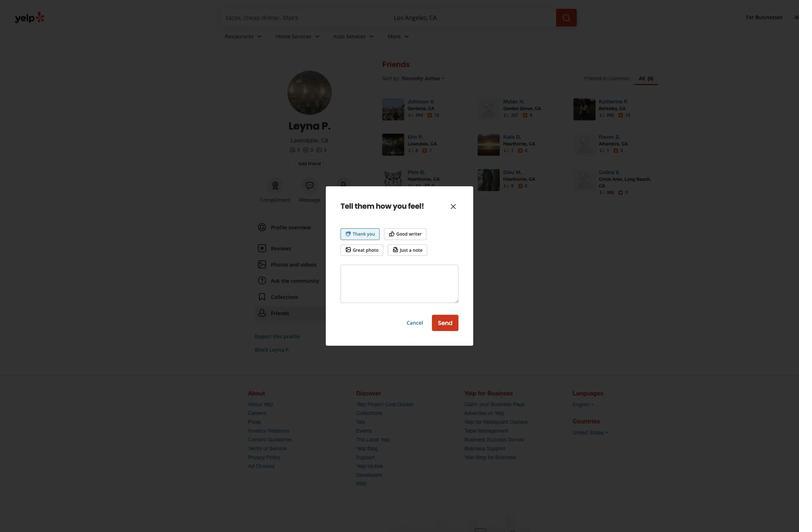 Task type: describe. For each thing, give the bounding box(es) containing it.
press
[[248, 420, 261, 426]]

content
[[248, 437, 267, 443]]

good writer
[[397, 231, 422, 237]]

leyna inside button
[[270, 347, 285, 354]]

1 down eric p. lawndale, ca
[[430, 148, 432, 153]]

16 photos v2 image for great photo
[[346, 247, 351, 253]]

1 horizontal spatial you
[[393, 201, 407, 212]]

rss link
[[356, 482, 367, 487]]

friends inside menu item
[[271, 310, 289, 317]]

1 horizontal spatial friends
[[382, 60, 410, 69]]

celina v. image
[[574, 169, 596, 191]]

ca for eric
[[431, 141, 437, 147]]

24 chevron down v2 image
[[367, 32, 376, 41]]

careers link
[[248, 411, 266, 417]]

8
[[416, 148, 418, 153]]

celina
[[599, 169, 615, 176]]

yelp down the
[[356, 446, 366, 452]]

thank you button
[[341, 228, 380, 240]]

business down success
[[496, 455, 517, 461]]

careers
[[248, 411, 266, 417]]

0 vertical spatial collections
[[271, 294, 298, 301]]

search image
[[562, 13, 571, 22]]

friends link
[[255, 306, 353, 321]]

yelp right on
[[495, 411, 505, 417]]

friends in common link
[[581, 72, 635, 85]]

1 right how on the top left of the page
[[396, 208, 399, 213]]

yelp down business support link
[[465, 455, 474, 461]]

claim your business page advertise on yelp yelp for restaurant owners table management business success stories business support yelp blog for business
[[465, 402, 528, 461]]

ca for leyna
[[321, 136, 329, 145]]

ad
[[248, 464, 255, 470]]

0 for celina v.
[[626, 190, 628, 195]]

celina v. circle area, long beach, ca
[[599, 169, 651, 189]]

ca inside the celina v. circle area, long beach, ca
[[599, 183, 605, 189]]

yelp mobile link
[[356, 464, 383, 470]]

johnson v. image
[[382, 98, 405, 121]]

m.
[[516, 169, 522, 176]]

countries
[[573, 418, 600, 425]]

4
[[530, 112, 533, 118]]

table management link
[[465, 429, 509, 434]]

table
[[465, 429, 477, 434]]

16 weekly digest v2 image
[[393, 247, 399, 253]]

this
[[273, 333, 282, 340]]

gardena,
[[408, 106, 427, 111]]

johnson
[[408, 98, 429, 105]]

garden
[[504, 106, 519, 111]]

phm đ. link
[[408, 169, 426, 176]]

9 for 9
[[297, 146, 300, 153]]

circle
[[599, 177, 611, 182]]

videos
[[301, 261, 317, 268]]

just
[[400, 247, 408, 254]]

cancel
[[407, 320, 423, 327]]

1 down kate d. hawthorne, ca
[[511, 148, 514, 153]]

languages
[[573, 390, 604, 397]]

active
[[425, 75, 440, 81]]

1 horizontal spatial of
[[400, 208, 405, 213]]

15
[[626, 112, 631, 118]]

profile overview link
[[255, 221, 353, 235]]

friends element
[[290, 146, 300, 154]]

24 chevron down v2 image for restaurants
[[255, 32, 264, 41]]

16 like v2 image
[[389, 231, 395, 237]]

states
[[590, 430, 604, 436]]

privacy policy link
[[248, 455, 281, 461]]

user actions element
[[741, 10, 800, 25]]

feel!
[[408, 201, 424, 212]]

leyna p. link
[[258, 119, 361, 134]]

16 review v2 image
[[303, 147, 309, 153]]

0 vertical spatial for
[[478, 390, 486, 397]]

kate d. link
[[504, 134, 522, 140]]

24 profile v2 image
[[258, 223, 267, 232]]

a
[[409, 247, 412, 254]]

p. inside button
[[286, 347, 290, 354]]

press link
[[248, 420, 261, 426]]

the local yelp link
[[356, 437, 390, 443]]

ask
[[271, 278, 280, 285]]

great photo
[[353, 247, 379, 254]]

24 chevron down v2 image for more
[[402, 32, 411, 41]]

support inside claim your business page advertise on yelp yelp for restaurant owners table management business success stories business support yelp blog for business
[[487, 446, 506, 452]]

compliment image
[[271, 181, 280, 190]]

1 up 'good writer'
[[406, 208, 409, 213]]

english button
[[573, 402, 596, 408]]

services for home services
[[292, 33, 311, 40]]

sort by: recently active
[[382, 75, 440, 81]]

send
[[438, 319, 453, 328]]

0 vertical spatial page
[[382, 208, 394, 213]]

kate d. image
[[478, 134, 500, 156]]

raven z. alhambra, ca
[[599, 134, 628, 147]]

home services link
[[270, 27, 328, 48]]

blog inside yelp project cost guides collections talk events the local yelp yelp blog support yelp mobile developers rss
[[368, 446, 378, 452]]

photos and videos
[[271, 261, 317, 268]]

1 vertical spatial collections link
[[356, 411, 382, 417]]

business success stories link
[[465, 437, 524, 443]]

friends inside "link"
[[585, 76, 602, 81]]

sort
[[382, 76, 392, 81]]

1 vertical spatial for
[[476, 420, 482, 426]]

leyna inside 'leyna p. lawndale, ca'
[[289, 119, 320, 134]]

profile overview
[[271, 224, 311, 231]]

ca for dieu
[[529, 177, 536, 182]]

choices
[[256, 464, 275, 470]]

yelp for restaurant owners link
[[465, 420, 528, 426]]

24 review v2 image
[[258, 244, 267, 253]]

writer
[[409, 231, 422, 237]]

by:
[[394, 76, 401, 81]]

friends menu item
[[255, 306, 353, 325]]

tab list containing all
[[581, 72, 658, 85]]

ca for phm
[[434, 177, 440, 182]]

policy
[[267, 455, 281, 461]]

yelp up "claim"
[[465, 390, 476, 397]]

alhambra,
[[599, 141, 621, 147]]

beach,
[[637, 177, 651, 182]]

investor relations link
[[248, 429, 290, 434]]

area,
[[613, 177, 624, 182]]

local
[[366, 437, 379, 443]]

block
[[255, 347, 268, 354]]

none text field inside 'tell them how you feel!' dialog
[[341, 265, 459, 304]]

berkeley,
[[599, 106, 619, 111]]

kate d. hawthorne, ca
[[504, 134, 536, 147]]

24 collections v2 image
[[258, 293, 267, 302]]

add friend
[[299, 161, 321, 167]]

investor
[[248, 429, 267, 434]]

0 vertical spatial collections link
[[255, 290, 353, 305]]

long
[[625, 177, 636, 182]]

common
[[609, 76, 630, 81]]

on
[[488, 411, 494, 417]]

ca for raven
[[622, 141, 628, 147]]

yelp right local
[[380, 437, 390, 443]]

hawthorne, for m.
[[504, 177, 528, 182]]

services for auto services
[[346, 33, 366, 40]]

d.
[[516, 134, 522, 140]]

thank
[[353, 231, 366, 237]]

yelp project cost guides collections talk events the local yelp yelp blog support yelp mobile developers rss
[[356, 402, 414, 487]]

talk link
[[356, 420, 365, 426]]

celina v. link
[[599, 169, 620, 176]]



Task type: vqa. For each thing, say whether or not it's contained in the screenshot.
CARPET CLEANING in the Search dialog
no



Task type: locate. For each thing, give the bounding box(es) containing it.
stories
[[508, 437, 524, 443]]

about for about yelp careers press investor relations content guidelines terms of service privacy policy ad choices
[[248, 402, 262, 408]]

0 vertical spatial v.
[[430, 98, 434, 105]]

terms
[[248, 446, 262, 452]]

about for about
[[248, 390, 265, 397]]

events link
[[356, 429, 372, 434]]

hawthorne, down 'dieu m.' link
[[504, 177, 528, 182]]

v. for johnson v.
[[430, 98, 434, 105]]

12
[[434, 112, 439, 118]]

1 about from the top
[[248, 390, 265, 397]]

ca inside kate d. hawthorne, ca
[[529, 141, 536, 147]]

0 horizontal spatial blog
[[368, 446, 378, 452]]

claim your business page link
[[465, 402, 525, 408]]

send button
[[432, 315, 459, 332]]

restaurant
[[484, 420, 509, 426]]

katherine p. image
[[574, 98, 596, 121]]

24 photos v2 image
[[258, 260, 267, 269]]

ca inside mylan h. garden grove, ca
[[535, 106, 541, 111]]

0 down phm đ. hawthorne, ca
[[432, 183, 434, 189]]

yelp for business
[[465, 390, 513, 397]]

ca inside dieu m. hawthorne, ca
[[529, 177, 536, 182]]

ca inside the raven z. alhambra, ca
[[622, 141, 628, 147]]

2 horizontal spatial friends
[[585, 76, 602, 81]]

photos element
[[316, 146, 327, 154]]

9
[[297, 146, 300, 153], [311, 146, 313, 153], [511, 183, 514, 189]]

24 chevron down v2 image for home services
[[313, 32, 322, 41]]

p. right the eric
[[419, 134, 423, 140]]

hawthorne, up "14"
[[408, 177, 432, 182]]

ask the community link
[[255, 274, 353, 289]]

business up yelp blog for business link
[[465, 446, 486, 452]]

0 horizontal spatial collections
[[271, 294, 298, 301]]

dieu m. image
[[478, 169, 500, 191]]

0 for dieu m.
[[525, 183, 528, 189]]

hawthorne, for đ.
[[408, 177, 432, 182]]

support
[[487, 446, 506, 452], [356, 455, 375, 461]]

photos
[[271, 261, 288, 268]]

hawthorne, for d.
[[504, 141, 528, 147]]

24 chevron down v2 image inside 'more' link
[[402, 32, 411, 41]]

0 horizontal spatial 16 photos v2 image
[[316, 147, 322, 153]]

327
[[511, 112, 519, 118]]

yelp project cost guides link
[[356, 402, 414, 408]]

ca for kate
[[529, 141, 536, 147]]

yelp down discover
[[356, 402, 366, 408]]

đ.
[[421, 169, 426, 176]]

1 horizontal spatial collections
[[356, 411, 382, 417]]

24 chevron down v2 image right more
[[402, 32, 411, 41]]

discover
[[356, 390, 381, 397]]

0 for kate d.
[[525, 148, 528, 153]]

business categories element
[[219, 27, 800, 48]]

366
[[607, 190, 614, 195]]

message
[[299, 197, 321, 204]]

lawndale, for leyna
[[291, 136, 320, 145]]

eric p. image
[[382, 134, 405, 156]]

business down table
[[465, 437, 486, 443]]

1 vertical spatial leyna
[[270, 347, 285, 354]]

relations
[[268, 429, 290, 434]]

of left feel!
[[400, 208, 405, 213]]

services left 24 chevron down v2 image
[[346, 33, 366, 40]]

yelp down support link
[[356, 464, 366, 470]]

lawndale, inside 'leyna p. lawndale, ca'
[[291, 136, 320, 145]]

0 vertical spatial blog
[[368, 446, 378, 452]]

services right the 'home'
[[292, 33, 311, 40]]

1 vertical spatial about
[[248, 402, 262, 408]]

support down success
[[487, 446, 506, 452]]

24 chevron down v2 image inside home services link
[[313, 32, 322, 41]]

v. inside johnson v. gardena, ca
[[430, 98, 434, 105]]

lawndale, inside eric p. lawndale, ca
[[408, 141, 429, 147]]

1 vertical spatial collections
[[356, 411, 382, 417]]

leyna up 16 review v2 icon
[[289, 119, 320, 134]]

page up owners
[[513, 402, 525, 408]]

ca inside katherine p. berkeley, ca
[[620, 106, 626, 111]]

1 services from the left
[[292, 33, 311, 40]]

eric p. link
[[408, 134, 423, 140]]

0 horizontal spatial v.
[[430, 98, 434, 105]]

v. right johnson
[[430, 98, 434, 105]]

photos and videos link
[[255, 258, 353, 273]]

ca inside eric p. lawndale, ca
[[431, 141, 437, 147]]

v. inside the celina v. circle area, long beach, ca
[[616, 169, 620, 176]]

menu containing profile overview
[[255, 221, 353, 325]]

0 vertical spatial 16 photos v2 image
[[316, 147, 322, 153]]

1 down alhambra,
[[607, 148, 610, 153]]

0 vertical spatial support
[[487, 446, 506, 452]]

v. for celina v.
[[616, 169, 620, 176]]

friends in common
[[585, 76, 630, 81]]

9 right 16 review v2 icon
[[311, 146, 313, 153]]

blog down local
[[368, 446, 378, 452]]

0 vertical spatial leyna
[[289, 119, 320, 134]]

you inside button
[[367, 231, 375, 237]]

tell them how you feel! dialog
[[0, 0, 800, 533]]

0 vertical spatial of
[[400, 208, 405, 213]]

2 24 chevron down v2 image from the left
[[313, 32, 322, 41]]

you
[[393, 201, 407, 212], [367, 231, 375, 237]]

16 photos v2 image for 3
[[316, 147, 322, 153]]

page
[[382, 208, 394, 213], [513, 402, 525, 408]]

katherine p. link
[[599, 98, 628, 105]]

compliment
[[260, 197, 291, 204]]

v. up area,
[[616, 169, 620, 176]]

1 vertical spatial of
[[263, 446, 268, 452]]

owners
[[510, 420, 528, 426]]

business up on
[[491, 402, 512, 408]]

your
[[479, 402, 489, 408]]

1 horizontal spatial lawndale,
[[408, 141, 429, 147]]

hawthorne, down kate d. link at the right
[[504, 141, 528, 147]]

16 thank you v2 image
[[346, 231, 351, 237]]

1 horizontal spatial 24 chevron down v2 image
[[313, 32, 322, 41]]

blog
[[368, 446, 378, 452], [476, 455, 486, 461]]

you right how on the top left of the page
[[393, 201, 407, 212]]

collections link up friends link
[[255, 290, 353, 305]]

hawthorne, inside phm đ. hawthorne, ca
[[408, 177, 432, 182]]

tab list
[[581, 72, 658, 85]]

1 vertical spatial support
[[356, 455, 375, 461]]

collections inside yelp project cost guides collections talk events the local yelp yelp blog support yelp mobile developers rss
[[356, 411, 382, 417]]

0 horizontal spatial leyna
[[270, 347, 285, 354]]

ask the community
[[271, 278, 319, 285]]

reviews
[[271, 245, 291, 252]]

follow image
[[340, 181, 349, 190]]

0 horizontal spatial support
[[356, 455, 375, 461]]

16 photos v2 image
[[316, 147, 322, 153], [346, 247, 351, 253]]

the
[[281, 278, 290, 285]]

9 for 0
[[511, 183, 514, 189]]

0 horizontal spatial collections link
[[255, 290, 353, 305]]

english
[[573, 402, 591, 408]]

1
[[430, 148, 432, 153], [511, 148, 514, 153], [607, 148, 610, 153], [396, 208, 399, 213], [406, 208, 409, 213]]

16 photos v2 image inside 'photos' element
[[316, 147, 322, 153]]

24 questions v2 image
[[258, 276, 267, 285]]

them
[[355, 201, 375, 212]]

about yelp link
[[248, 402, 273, 408]]

0 horizontal spatial lawndale,
[[291, 136, 320, 145]]

9 right 16 friends v2 "icon"
[[297, 146, 300, 153]]

restaurants
[[225, 33, 254, 40]]

ca inside phm đ. hawthorne, ca
[[434, 177, 440, 182]]

p. down profile
[[286, 347, 290, 354]]

ca for katherine
[[620, 106, 626, 111]]

3 24 chevron down v2 image from the left
[[402, 32, 411, 41]]

page up 16 like v2 image
[[382, 208, 394, 213]]

blog inside claim your business page advertise on yelp yelp for restaurant owners table management business success stories business support yelp blog for business
[[476, 455, 486, 461]]

follow
[[336, 197, 352, 204]]

lawndale, up 16 review v2 icon
[[291, 136, 320, 145]]

hawthorne, inside kate d. hawthorne, ca
[[504, 141, 528, 147]]

1 horizontal spatial support
[[487, 446, 506, 452]]

0 horizontal spatial you
[[367, 231, 375, 237]]

of inside about yelp careers press investor relations content guidelines terms of service privacy policy ad choices
[[263, 446, 268, 452]]

phm đ. image
[[382, 169, 405, 191]]

lawndale, for eric
[[408, 141, 429, 147]]

collections down project at the bottom of page
[[356, 411, 382, 417]]

p. inside eric p. lawndale, ca
[[419, 134, 423, 140]]

united states button
[[573, 430, 611, 436]]

cost
[[385, 402, 396, 408]]

2 about from the top
[[248, 402, 262, 408]]

24 friends v2 image
[[258, 309, 267, 318]]

blog down business support link
[[476, 455, 486, 461]]

leyna p. lawndale, ca
[[289, 119, 331, 145]]

about inside about yelp careers press investor relations content guidelines terms of service privacy policy ad choices
[[248, 402, 262, 408]]

auto services
[[334, 33, 366, 40]]

for up your
[[478, 390, 486, 397]]

0 horizontal spatial page
[[382, 208, 394, 213]]

1 horizontal spatial 16 photos v2 image
[[346, 247, 351, 253]]

collections link
[[255, 290, 353, 305], [356, 411, 382, 417]]

more link
[[382, 27, 417, 48]]

yelp up table
[[465, 420, 474, 426]]

16 photos v2 image inside great photo "button"
[[346, 247, 351, 253]]

p. for leyna
[[322, 119, 331, 134]]

united states
[[573, 430, 606, 436]]

profile overview menu item
[[255, 221, 353, 239]]

v.
[[430, 98, 434, 105], [616, 169, 620, 176]]

mylan h. image
[[478, 98, 500, 121]]

3
[[324, 146, 327, 153]]

you right thank
[[367, 231, 375, 237]]

p. for katherine
[[624, 98, 628, 105]]

9 down dieu m. hawthorne, ca
[[511, 183, 514, 189]]

0 horizontal spatial of
[[263, 446, 268, 452]]

1 horizontal spatial collections link
[[356, 411, 382, 417]]

24 chevron down v2 image left the auto
[[313, 32, 322, 41]]

collections link down project at the bottom of page
[[356, 411, 382, 417]]

developers
[[356, 473, 382, 479]]

1 horizontal spatial 9
[[311, 146, 313, 153]]

2 services from the left
[[346, 33, 366, 40]]

0 vertical spatial you
[[393, 201, 407, 212]]

1 vertical spatial 16 photos v2 image
[[346, 247, 351, 253]]

message image
[[305, 181, 314, 190]]

terms of service link
[[248, 446, 287, 452]]

1 vertical spatial page
[[513, 402, 525, 408]]

0 down long
[[626, 190, 628, 195]]

auto services link
[[328, 27, 382, 48]]

kate
[[504, 134, 515, 140]]

0 vertical spatial about
[[248, 390, 265, 397]]

1 horizontal spatial v.
[[616, 169, 620, 176]]

talk
[[356, 420, 365, 426]]

grove,
[[520, 106, 534, 111]]

1 vertical spatial friends
[[585, 76, 602, 81]]

16 friends v2 image
[[290, 147, 296, 153]]

24 chevron down v2 image
[[255, 32, 264, 41], [313, 32, 322, 41], [402, 32, 411, 41]]

yelp up the careers link
[[263, 402, 273, 408]]

9 inside reviews element
[[311, 146, 313, 153]]

lawndale, up 8
[[408, 141, 429, 147]]

0 horizontal spatial 24 chevron down v2 image
[[255, 32, 264, 41]]

close image
[[449, 203, 458, 211]]

friends left the in on the right
[[585, 76, 602, 81]]

dieu m. link
[[504, 169, 522, 176]]

collections
[[271, 294, 298, 301], [356, 411, 382, 417]]

1 vertical spatial v.
[[616, 169, 620, 176]]

profile
[[284, 333, 300, 340]]

1 horizontal spatial page
[[513, 402, 525, 408]]

privacy
[[248, 455, 265, 461]]

0 down the raven z. alhambra, ca
[[621, 148, 623, 153]]

ca inside 'leyna p. lawndale, ca'
[[321, 136, 329, 145]]

24 chevron down v2 image inside restaurants link
[[255, 32, 264, 41]]

0 horizontal spatial friends
[[271, 310, 289, 317]]

1 horizontal spatial blog
[[476, 455, 486, 461]]

p. up 15 on the right of the page
[[624, 98, 628, 105]]

for down business support link
[[488, 455, 494, 461]]

overview
[[289, 224, 311, 231]]

24 chevron down v2 image right restaurants
[[255, 32, 264, 41]]

2 vertical spatial friends
[[271, 310, 289, 317]]

business up claim your business page link
[[488, 390, 513, 397]]

0 horizontal spatial 9
[[297, 146, 300, 153]]

14
[[416, 183, 421, 189]]

1 24 chevron down v2 image from the left
[[255, 32, 264, 41]]

menu
[[255, 221, 353, 325]]

raven z. image
[[574, 134, 596, 156]]

leyna down "report this profile" link
[[270, 347, 285, 354]]

p. inside katherine p. berkeley, ca
[[624, 98, 628, 105]]

for down advertise
[[476, 420, 482, 426]]

p. for eric
[[419, 134, 423, 140]]

friends up by:
[[382, 60, 410, 69]]

rss
[[356, 482, 367, 487]]

0 horizontal spatial services
[[292, 33, 311, 40]]

ca for johnson
[[428, 106, 435, 111]]

business support link
[[465, 446, 506, 452]]

business
[[488, 390, 513, 397], [491, 402, 512, 408], [465, 437, 486, 443], [465, 446, 486, 452], [496, 455, 517, 461]]

guides
[[398, 402, 414, 408]]

and
[[290, 261, 299, 268]]

None search field
[[220, 9, 579, 27]]

p. up 3
[[322, 119, 331, 134]]

auto
[[334, 33, 345, 40]]

reviews element
[[303, 146, 313, 154]]

for
[[746, 14, 755, 21]]

businesses
[[756, 14, 783, 21]]

hawthorne, inside dieu m. hawthorne, ca
[[504, 177, 528, 182]]

16 photos v2 image left "great"
[[346, 247, 351, 253]]

eric p. lawndale, ca
[[408, 134, 437, 147]]

2 vertical spatial for
[[488, 455, 494, 461]]

2 horizontal spatial 9
[[511, 183, 514, 189]]

of up privacy policy "link"
[[263, 446, 268, 452]]

0 for raven z.
[[621, 148, 623, 153]]

katherine p. berkeley, ca
[[599, 98, 628, 111]]

yelp inside about yelp careers press investor relations content guidelines terms of service privacy policy ad choices
[[263, 402, 273, 408]]

raven
[[599, 134, 615, 140]]

0 down dieu m. hawthorne, ca
[[525, 183, 528, 189]]

1 vertical spatial you
[[367, 231, 375, 237]]

about yelp careers press investor relations content guidelines terms of service privacy policy ad choices
[[248, 402, 292, 470]]

friends right 24 friends v2 image
[[271, 310, 289, 317]]

None text field
[[341, 265, 459, 304]]

0 for phm đ.
[[432, 183, 434, 189]]

about up about yelp link
[[248, 390, 265, 397]]

ca inside johnson v. gardena, ca
[[428, 106, 435, 111]]

16 photos v2 image left 3
[[316, 147, 322, 153]]

support down yelp blog link
[[356, 455, 375, 461]]

1 vertical spatial blog
[[476, 455, 486, 461]]

2 horizontal spatial 24 chevron down v2 image
[[402, 32, 411, 41]]

dieu m. hawthorne, ca
[[504, 169, 536, 182]]

1 horizontal spatial leyna
[[289, 119, 320, 134]]

1 horizontal spatial services
[[346, 33, 366, 40]]

yelp blog link
[[356, 446, 378, 452]]

0 down kate d. hawthorne, ca
[[525, 148, 528, 153]]

lawndale,
[[291, 136, 320, 145], [408, 141, 429, 147]]

support inside yelp project cost guides collections talk events the local yelp yelp blog support yelp mobile developers rss
[[356, 455, 375, 461]]

page inside claim your business page advertise on yelp yelp for restaurant owners table management business success stories business support yelp blog for business
[[513, 402, 525, 408]]

9 inside friends element
[[297, 146, 300, 153]]

about up the careers link
[[248, 402, 262, 408]]

collections down the at the left bottom of page
[[271, 294, 298, 301]]

z.
[[616, 134, 621, 140]]

0 vertical spatial friends
[[382, 60, 410, 69]]

home
[[276, 33, 291, 40]]

p. inside 'leyna p. lawndale, ca'
[[322, 119, 331, 134]]



